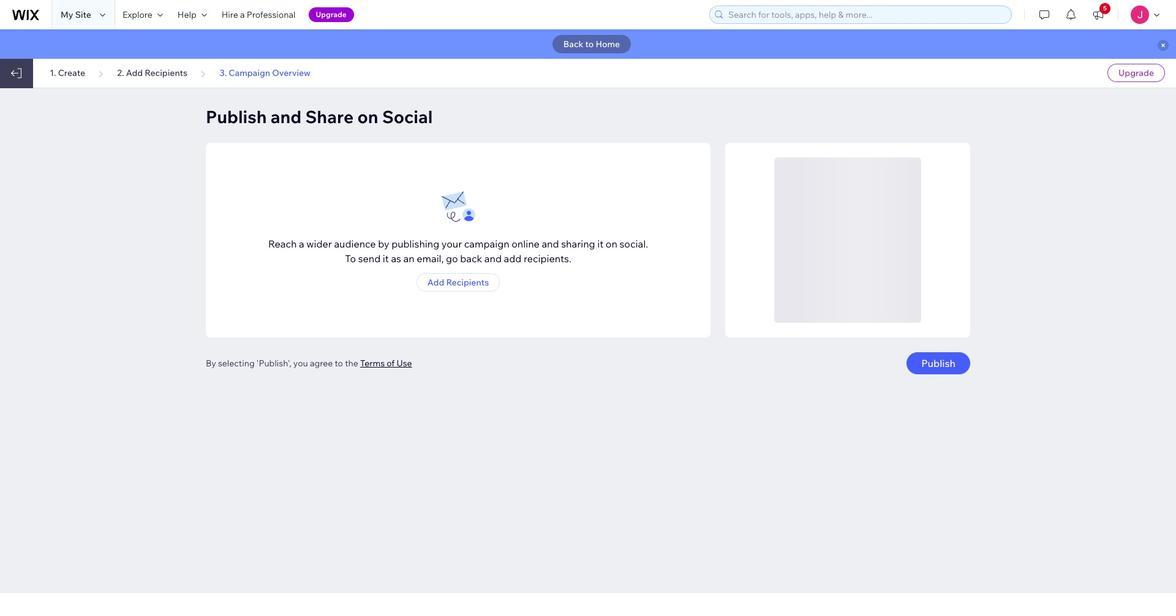 Task type: locate. For each thing, give the bounding box(es) containing it.
add inside button
[[428, 277, 445, 288]]

a for professional
[[240, 9, 245, 20]]

recipients right 2.
[[145, 67, 188, 78]]

upgrade for top "upgrade" button
[[316, 10, 347, 19]]

explore
[[123, 9, 153, 20]]

on
[[358, 106, 379, 128], [606, 238, 618, 250]]

a
[[240, 9, 245, 20], [299, 238, 304, 250]]

2.
[[117, 67, 124, 78]]

by selecting 'publish', you agree to the terms of use
[[206, 358, 412, 369]]

1 vertical spatial a
[[299, 238, 304, 250]]

campaign
[[229, 67, 270, 78]]

back to home
[[564, 39, 621, 50]]

0 horizontal spatial upgrade button
[[309, 7, 354, 22]]

publish
[[206, 106, 267, 128], [922, 357, 956, 370]]

2 horizontal spatial and
[[542, 238, 559, 250]]

1 horizontal spatial on
[[606, 238, 618, 250]]

1 horizontal spatial upgrade button
[[1108, 64, 1166, 82]]

0 vertical spatial upgrade
[[316, 10, 347, 19]]

overview
[[272, 67, 311, 78]]

2. add recipients
[[117, 67, 188, 78]]

go
[[446, 253, 458, 265]]

recipients
[[145, 67, 188, 78], [447, 277, 489, 288]]

1 horizontal spatial recipients
[[447, 277, 489, 288]]

publish inside publish "button"
[[922, 357, 956, 370]]

1. create
[[50, 67, 85, 78]]

add
[[126, 67, 143, 78], [428, 277, 445, 288]]

a for wider
[[299, 238, 304, 250]]

add down email,
[[428, 277, 445, 288]]

publish for publish and share on social
[[206, 106, 267, 128]]

1 vertical spatial and
[[542, 238, 559, 250]]

help
[[178, 9, 197, 20]]

and
[[271, 106, 302, 128], [542, 238, 559, 250], [485, 253, 502, 265]]

0 vertical spatial it
[[598, 238, 604, 250]]

1 vertical spatial on
[[606, 238, 618, 250]]

publish for publish
[[922, 357, 956, 370]]

back to home alert
[[0, 29, 1177, 59]]

and down campaign
[[485, 253, 502, 265]]

back
[[461, 253, 483, 265]]

5 button
[[1086, 0, 1113, 29]]

help button
[[170, 0, 214, 29]]

my
[[61, 9, 73, 20]]

0 horizontal spatial recipients
[[145, 67, 188, 78]]

0 vertical spatial publish
[[206, 106, 267, 128]]

home
[[596, 39, 621, 50]]

0 vertical spatial add
[[126, 67, 143, 78]]

on right share
[[358, 106, 379, 128]]

the
[[345, 358, 358, 369]]

1 horizontal spatial upgrade
[[1119, 67, 1155, 78]]

by
[[206, 358, 216, 369]]

it right the sharing
[[598, 238, 604, 250]]

1.
[[50, 67, 56, 78]]

to
[[345, 253, 356, 265]]

it
[[598, 238, 604, 250], [383, 253, 389, 265]]

0 horizontal spatial publish
[[206, 106, 267, 128]]

2 vertical spatial and
[[485, 253, 502, 265]]

0 horizontal spatial to
[[335, 358, 343, 369]]

it left the as
[[383, 253, 389, 265]]

1. create link
[[50, 67, 85, 78]]

email,
[[417, 253, 444, 265]]

1 vertical spatial add
[[428, 277, 445, 288]]

agree
[[310, 358, 333, 369]]

wider
[[307, 238, 332, 250]]

a right hire
[[240, 9, 245, 20]]

add right 2.
[[126, 67, 143, 78]]

and up the recipients.
[[542, 238, 559, 250]]

2. add recipients link
[[117, 67, 188, 78]]

1 vertical spatial publish
[[922, 357, 956, 370]]

1 vertical spatial to
[[335, 358, 343, 369]]

0 horizontal spatial and
[[271, 106, 302, 128]]

0 horizontal spatial add
[[126, 67, 143, 78]]

to left the
[[335, 358, 343, 369]]

0 vertical spatial to
[[586, 39, 594, 50]]

1 horizontal spatial a
[[299, 238, 304, 250]]

1 vertical spatial recipients
[[447, 277, 489, 288]]

0 horizontal spatial on
[[358, 106, 379, 128]]

hire
[[222, 9, 238, 20]]

social
[[382, 106, 433, 128]]

1 horizontal spatial add
[[428, 277, 445, 288]]

and left share
[[271, 106, 302, 128]]

online
[[512, 238, 540, 250]]

0 horizontal spatial it
[[383, 253, 389, 265]]

5
[[1104, 4, 1108, 12]]

1 horizontal spatial publish
[[922, 357, 956, 370]]

1 vertical spatial upgrade
[[1119, 67, 1155, 78]]

to
[[586, 39, 594, 50], [335, 358, 343, 369]]

0 horizontal spatial a
[[240, 9, 245, 20]]

on left 'social.'
[[606, 238, 618, 250]]

0 horizontal spatial upgrade
[[316, 10, 347, 19]]

3. campaign overview
[[220, 67, 311, 78]]

to inside button
[[586, 39, 594, 50]]

1 horizontal spatial to
[[586, 39, 594, 50]]

upgrade
[[316, 10, 347, 19], [1119, 67, 1155, 78]]

upgrade button
[[309, 7, 354, 22], [1108, 64, 1166, 82]]

a inside reach a wider audience by publishing your campaign online and sharing it on social. to send it as an email, go back and add recipients.
[[299, 238, 304, 250]]

add recipients
[[428, 277, 489, 288]]

1 vertical spatial it
[[383, 253, 389, 265]]

to right back on the left top
[[586, 39, 594, 50]]

recipients down back
[[447, 277, 489, 288]]

0 vertical spatial a
[[240, 9, 245, 20]]

hire a professional
[[222, 9, 296, 20]]

a left wider
[[299, 238, 304, 250]]



Task type: describe. For each thing, give the bounding box(es) containing it.
0 vertical spatial on
[[358, 106, 379, 128]]

Search for tools, apps, help & more... field
[[725, 6, 1008, 23]]

of
[[387, 358, 395, 369]]

my site
[[61, 9, 91, 20]]

as
[[391, 253, 402, 265]]

3.
[[220, 67, 227, 78]]

audience
[[334, 238, 376, 250]]

publish and share on social
[[206, 106, 433, 128]]

1 vertical spatial upgrade button
[[1108, 64, 1166, 82]]

reach
[[269, 238, 297, 250]]

selecting
[[218, 358, 255, 369]]

3. campaign overview link
[[220, 67, 311, 78]]

site
[[75, 9, 91, 20]]

back to home button
[[553, 35, 632, 53]]

0 vertical spatial and
[[271, 106, 302, 128]]

use
[[397, 358, 412, 369]]

share
[[306, 106, 354, 128]]

terms
[[360, 358, 385, 369]]

terms of use link
[[360, 358, 412, 369]]

publishing
[[392, 238, 440, 250]]

on inside reach a wider audience by publishing your campaign online and sharing it on social. to send it as an email, go back and add recipients.
[[606, 238, 618, 250]]

upgrade for bottom "upgrade" button
[[1119, 67, 1155, 78]]

publish button
[[907, 352, 971, 375]]

an
[[404, 253, 415, 265]]

recipients inside add recipients button
[[447, 277, 489, 288]]

professional
[[247, 9, 296, 20]]

reach a wider audience by publishing your campaign online and sharing it on social. to send it as an email, go back and add recipients.
[[269, 238, 649, 265]]

recipients.
[[524, 253, 572, 265]]

'publish',
[[257, 358, 292, 369]]

sharing
[[562, 238, 596, 250]]

add recipients button
[[417, 273, 500, 292]]

back
[[564, 39, 584, 50]]

0 vertical spatial upgrade button
[[309, 7, 354, 22]]

by
[[378, 238, 390, 250]]

you
[[294, 358, 308, 369]]

create
[[58, 67, 85, 78]]

social.
[[620, 238, 649, 250]]

campaign
[[465, 238, 510, 250]]

add
[[504, 253, 522, 265]]

1 horizontal spatial and
[[485, 253, 502, 265]]

0 vertical spatial recipients
[[145, 67, 188, 78]]

your
[[442, 238, 462, 250]]

send
[[358, 253, 381, 265]]

hire a professional link
[[214, 0, 303, 29]]

1 horizontal spatial it
[[598, 238, 604, 250]]



Task type: vqa. For each thing, say whether or not it's contained in the screenshot.
Methods within the Payment Methods View and manage the payment methods in your account.
no



